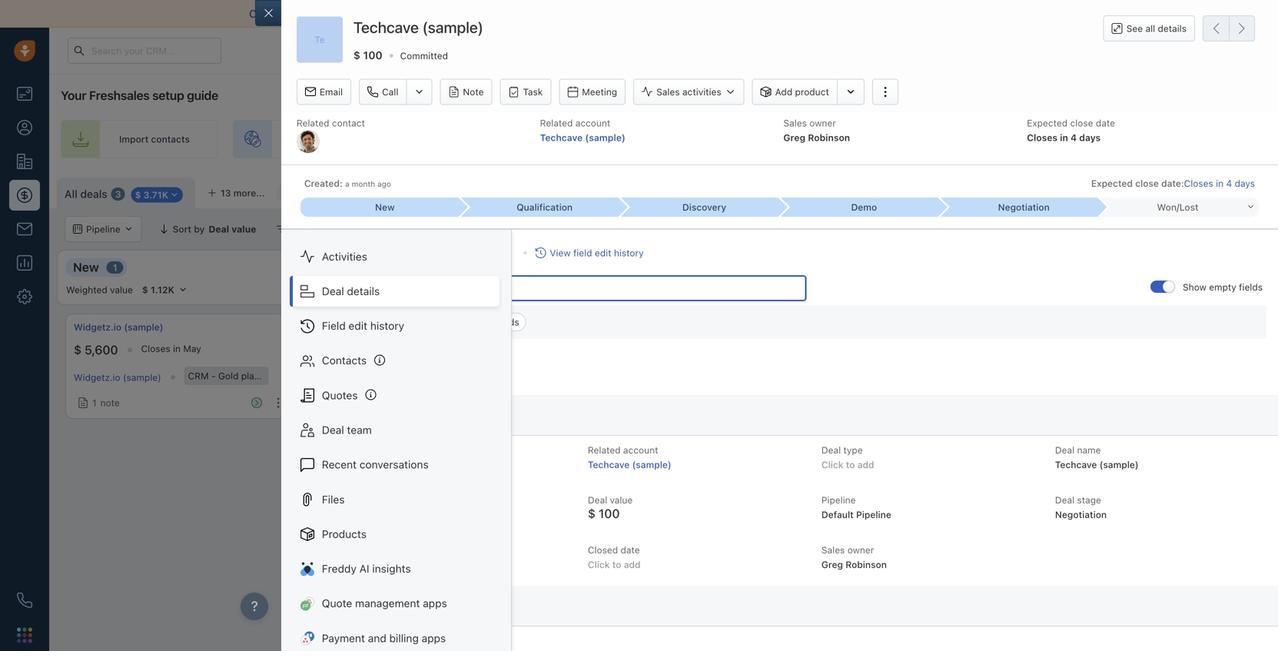 Task type: describe. For each thing, give the bounding box(es) containing it.
$ 5,600
[[74, 343, 118, 357]]

1 vertical spatial sales owner greg robinson
[[822, 545, 887, 570]]

import contacts
[[119, 134, 190, 145]]

account for sales owner greg robinson
[[576, 118, 611, 129]]

contact
[[332, 118, 365, 129]]

1 horizontal spatial add deal
[[898, 331, 937, 342]]

deal stage negotiation
[[1056, 495, 1108, 520]]

expected close date: closes in 4 days
[[1092, 178, 1256, 189]]

click for deal type click to add
[[822, 459, 844, 470]]

te
[[315, 34, 325, 45]]

discovery inside techcave (sample) dialog
[[683, 202, 727, 213]]

0 horizontal spatial hidden fields
[[378, 603, 437, 614]]

0 horizontal spatial greg
[[784, 132, 806, 143]]

qualification inside techcave (sample) dialog
[[517, 202, 573, 213]]

email
[[619, 7, 646, 20]]

date:
[[1162, 178, 1185, 189]]

Search your CRM... text field
[[68, 38, 221, 64]]

default
[[822, 509, 854, 520]]

1 note for 100
[[342, 395, 370, 405]]

phone image
[[17, 593, 32, 608]]

0 horizontal spatial sales
[[657, 87, 680, 97]]

payment
[[322, 632, 365, 645]]

email
[[320, 87, 343, 97]]

and for payment and billing apps
[[368, 632, 387, 645]]

0 horizontal spatial details
[[347, 285, 380, 298]]

/
[[1177, 202, 1180, 213]]

-
[[211, 371, 216, 381]]

1 vertical spatial qualification
[[322, 260, 396, 275]]

0 vertical spatial apps
[[423, 597, 447, 610]]

fields right manage at left top
[[486, 248, 510, 258]]

recent
[[322, 458, 357, 471]]

guide
[[187, 88, 218, 103]]

5,600
[[85, 343, 118, 357]]

activities
[[322, 250, 367, 263]]

1 horizontal spatial 100
[[363, 49, 383, 61]]

add inside add product button
[[776, 87, 793, 97]]

2 widgetz.io (sample) link from the top
[[74, 372, 161, 383]]

fields right empty
[[1240, 282, 1264, 293]]

13 more...
[[221, 188, 265, 198]]

0 horizontal spatial add deal
[[661, 331, 700, 342]]

o
[[292, 188, 299, 198]]

1 horizontal spatial owner
[[848, 545, 875, 556]]

to for closed
[[613, 559, 622, 570]]

to for connect
[[362, 7, 373, 20]]

invite your team
[[490, 134, 562, 145]]

all for deals
[[65, 188, 77, 200]]

owners
[[428, 224, 461, 235]]

deal name techcave (sample)
[[1056, 445, 1140, 470]]

set up your sales pipeline link
[[1019, 120, 1219, 158]]

closed date click to add
[[588, 545, 641, 570]]

website
[[328, 134, 362, 145]]

0 horizontal spatial edit
[[349, 320, 368, 332]]

related account techcave (sample) for sales owner
[[540, 118, 626, 143]]

1 up deal team on the bottom of page
[[342, 395, 347, 405]]

all deal owners
[[393, 224, 461, 235]]

of
[[606, 7, 616, 20]]

2 vertical spatial sales
[[822, 545, 845, 556]]

1 down 3
[[113, 262, 117, 273]]

1 vertical spatial deal details
[[322, 285, 380, 298]]

call
[[382, 87, 399, 97]]

1 vertical spatial new
[[73, 260, 99, 275]]

add deal button
[[1204, 178, 1271, 204]]

1 horizontal spatial team
[[539, 134, 562, 145]]

0 vertical spatial robinson
[[808, 132, 851, 143]]

import contacts link
[[61, 120, 218, 158]]

tags
[[347, 352, 367, 363]]

ai
[[360, 563, 370, 575]]

freddy
[[322, 563, 357, 575]]

deal inside the deal name techcave (sample)
[[1056, 445, 1075, 456]]

$ 100 inside techcave (sample) dialog
[[354, 49, 383, 61]]

import deals button
[[1086, 178, 1170, 204]]

details inside button
[[1159, 23, 1187, 34]]

1 vertical spatial pipeline
[[857, 509, 892, 520]]

0 vertical spatial sales owner greg robinson
[[784, 118, 851, 143]]

1 filter applied
[[293, 224, 356, 235]]

⌘ o
[[281, 188, 299, 198]]

deal team
[[322, 424, 372, 436]]

quote
[[322, 597, 352, 610]]

acme
[[324, 322, 349, 333]]

1 vertical spatial greg
[[822, 559, 844, 570]]

Search fields text field
[[351, 275, 807, 302]]

quotas and forecasting
[[1073, 224, 1179, 235]]

all
[[1146, 23, 1156, 34]]

quotas and forecasting link
[[1059, 216, 1194, 242]]

1 down $ 5,600
[[92, 398, 97, 408]]

0 horizontal spatial owner
[[810, 118, 837, 129]]

1 vertical spatial hidden
[[378, 603, 410, 614]]

techcave (sample)
[[354, 18, 484, 36]]

view field edit history link
[[536, 246, 644, 260]]

view
[[550, 248, 571, 258]]

way
[[557, 7, 577, 20]]

$ down mailbox
[[354, 49, 361, 61]]

0 vertical spatial deal details
[[351, 245, 424, 261]]

demo inside techcave (sample) dialog
[[852, 202, 878, 213]]

fields up billing
[[413, 603, 437, 614]]

won
[[1158, 202, 1177, 213]]

related account techcave (sample) for deal type
[[588, 445, 672, 470]]

1 horizontal spatial and
[[487, 7, 506, 20]]

close image
[[1256, 10, 1264, 18]]

inc
[[351, 322, 365, 333]]

sales activities
[[657, 87, 722, 97]]

your freshsales setup guide
[[61, 88, 218, 103]]

closes inside the expected close date closes in 4 days
[[1028, 132, 1058, 143]]

1 vertical spatial history
[[371, 320, 405, 332]]

deal inside the deal stage negotiation
[[1056, 495, 1075, 506]]

note for $ 5,600
[[100, 398, 120, 408]]

2 horizontal spatial container_wx8msf4aqz5i3rn1 image
[[885, 332, 895, 341]]

meeting button
[[559, 79, 626, 105]]

leads
[[365, 134, 389, 145]]

mailbox
[[320, 7, 360, 20]]

billing
[[390, 632, 419, 645]]

sync
[[579, 7, 603, 20]]

forecasting
[[1127, 224, 1179, 235]]

connect your mailbox link
[[249, 7, 362, 20]]

container_wx8msf4aqz5i3rn1 image for 5,600
[[78, 398, 88, 408]]

techcave (sample) link for sales owner greg robinson
[[540, 132, 626, 143]]

product
[[796, 87, 830, 97]]

quote management apps
[[322, 597, 447, 610]]

1 vertical spatial demo
[[808, 260, 842, 275]]

committed
[[400, 50, 448, 61]]

more...
[[234, 188, 265, 198]]

1 widgetz.io from the top
[[74, 322, 122, 333]]

container_wx8msf4aqz5i3rn1 image inside quotas and forecasting link
[[1059, 224, 1069, 235]]

techcave (sample) link for deal type click to add
[[588, 459, 672, 470]]

insights
[[373, 563, 411, 575]]

call button
[[359, 79, 406, 105]]

deal down applied at the left top
[[351, 245, 379, 261]]

show empty fields
[[1184, 282, 1264, 293]]

all deal owners button
[[366, 216, 471, 242]]

team inside techcave (sample) dialog
[[347, 424, 372, 436]]

freshsales
[[89, 88, 150, 103]]

import deals
[[1107, 185, 1162, 196]]

bring in website leads link
[[233, 120, 416, 158]]

0 vertical spatial pipeline
[[822, 495, 856, 506]]

2 horizontal spatial your
[[1109, 134, 1128, 145]]

container_wx8msf4aqz5i3rn1 image inside all deal owners button
[[376, 224, 387, 235]]

1 horizontal spatial edit
[[595, 248, 612, 258]]

activities
[[683, 87, 722, 97]]

in right "date:"
[[1217, 178, 1224, 189]]

connect your mailbox to improve deliverability and enable 2-way sync of email conversations.
[[249, 7, 723, 20]]

closes left 'may'
[[141, 343, 171, 354]]

note
[[463, 87, 484, 97]]

see all details
[[1127, 23, 1187, 34]]

basic
[[365, 317, 389, 328]]

13 more... button
[[199, 182, 273, 204]]

sales
[[1131, 134, 1154, 145]]

field
[[574, 248, 593, 258]]

1 vertical spatial sales
[[784, 118, 807, 129]]

created:
[[304, 178, 343, 189]]

3
[[115, 189, 121, 200]]

note button
[[440, 79, 493, 105]]

1 vertical spatial $ 100
[[324, 343, 356, 357]]

new inside techcave (sample) dialog
[[375, 202, 395, 213]]

0 horizontal spatial negotiation
[[999, 202, 1050, 213]]

monthly
[[262, 371, 297, 381]]

applied
[[324, 224, 356, 235]]

pipeline
[[1156, 134, 1192, 145]]

0 horizontal spatial related
[[297, 118, 330, 129]]

1 filter applied button
[[266, 216, 366, 242]]



Task type: locate. For each thing, give the bounding box(es) containing it.
owner down default
[[848, 545, 875, 556]]

close left "date:"
[[1136, 178, 1160, 189]]

deals left 3
[[80, 188, 107, 200]]

deal inside deal value $ 100
[[588, 495, 608, 506]]

1 widgetz.io (sample) link from the top
[[74, 321, 163, 334]]

details up basic at the left of the page
[[347, 285, 380, 298]]

container_wx8msf4aqz5i3rn1 image inside 1 filter applied button
[[276, 224, 287, 235]]

in right bring
[[317, 134, 325, 145]]

note
[[350, 395, 370, 405], [100, 398, 120, 408]]

deal inside all deal owners button
[[407, 224, 426, 235]]

to inside the deal type click to add
[[847, 459, 856, 470]]

0 vertical spatial widgetz.io (sample) link
[[74, 321, 163, 334]]

1 horizontal spatial days
[[1236, 178, 1256, 189]]

deal left stage
[[1056, 495, 1075, 506]]

deal left type
[[822, 445, 841, 456]]

1 horizontal spatial qualification
[[517, 202, 573, 213]]

1 horizontal spatial add
[[624, 559, 641, 570]]

2 horizontal spatial click
[[822, 459, 844, 470]]

add product button
[[753, 79, 837, 105]]

1 vertical spatial negotiation
[[1056, 509, 1108, 520]]

1 vertical spatial widgetz.io (sample)
[[74, 372, 161, 383]]

related up value on the bottom left
[[588, 445, 621, 456]]

2 horizontal spatial related
[[588, 445, 621, 456]]

manage
[[449, 248, 484, 258]]

hidden fields
[[462, 317, 520, 328], [378, 603, 437, 614]]

details right all
[[1159, 23, 1187, 34]]

click for closed date click to add
[[588, 559, 610, 570]]

0 vertical spatial qualification
[[517, 202, 573, 213]]

$ down acme
[[324, 343, 331, 357]]

0 horizontal spatial qualification
[[322, 260, 396, 275]]

0 vertical spatial discovery
[[683, 202, 727, 213]]

(sample) inside the deal name techcave (sample)
[[1100, 459, 1140, 470]]

sales owner greg robinson down default
[[822, 545, 887, 570]]

in for closes in mar
[[411, 343, 418, 354]]

4 for expected close date closes in 4 days
[[1071, 132, 1078, 143]]

1 vertical spatial owner
[[848, 545, 875, 556]]

mar
[[421, 343, 438, 354]]

type
[[844, 445, 863, 456]]

techcave up value on the bottom left
[[588, 459, 630, 470]]

to down type
[[847, 459, 856, 470]]

close up set
[[1071, 118, 1094, 129]]

in left set
[[1061, 132, 1069, 143]]

deal up field
[[322, 285, 344, 298]]

recent conversations
[[322, 458, 429, 471]]

1 horizontal spatial sales
[[784, 118, 807, 129]]

demo link
[[780, 198, 940, 217]]

robinson down default
[[846, 559, 887, 570]]

add for deal type click to add
[[858, 459, 875, 470]]

in left "mar"
[[411, 343, 418, 354]]

0 vertical spatial days
[[1080, 132, 1101, 143]]

2 widgetz.io (sample) from the top
[[74, 372, 161, 383]]

click inside the closed date click to add
[[588, 559, 610, 570]]

1 horizontal spatial pipeline
[[857, 509, 892, 520]]

email button
[[297, 79, 352, 105]]

add inside the closed date click to add
[[624, 559, 641, 570]]

pipeline
[[822, 495, 856, 506], [857, 509, 892, 520]]

0 horizontal spatial hidden
[[378, 603, 410, 614]]

closes down basic information
[[379, 343, 408, 354]]

team right invite
[[539, 134, 562, 145]]

quotes
[[322, 389, 358, 402]]

widgetz.io (sample) up 5,600
[[74, 322, 163, 333]]

account down meeting button
[[576, 118, 611, 129]]

1 vertical spatial robinson
[[846, 559, 887, 570]]

container_wx8msf4aqz5i3rn1 image
[[885, 332, 895, 341], [328, 395, 338, 405], [78, 398, 88, 408]]

date right closed
[[621, 545, 640, 556]]

your for invite
[[517, 134, 537, 145]]

techcave (sample) dialog
[[255, 0, 1279, 651]]

deal inside the add deal button
[[1245, 185, 1264, 196]]

deal left value on the bottom left
[[588, 495, 608, 506]]

discovery link
[[620, 198, 780, 217]]

close inside the expected close date closes in 4 days
[[1071, 118, 1094, 129]]

fields
[[486, 248, 510, 258], [1240, 282, 1264, 293], [496, 317, 520, 328], [413, 603, 437, 614]]

1 vertical spatial apps
[[422, 632, 446, 645]]

note for $ 100
[[350, 395, 370, 405]]

0 vertical spatial techcave (sample) link
[[540, 132, 626, 143]]

1 vertical spatial details
[[382, 245, 424, 261]]

all deals 3
[[65, 188, 121, 200]]

4 left set
[[1071, 132, 1078, 143]]

hidden right information
[[462, 317, 493, 328]]

to inside the closed date click to add
[[613, 559, 622, 570]]

related for sales owner
[[540, 118, 573, 129]]

add down type
[[858, 459, 875, 470]]

1 vertical spatial discovery
[[571, 260, 628, 275]]

enable
[[508, 7, 542, 20]]

improve
[[376, 7, 416, 20]]

2 vertical spatial details
[[347, 285, 380, 298]]

1 horizontal spatial demo
[[852, 202, 878, 213]]

4 inside the expected close date closes in 4 days
[[1071, 132, 1078, 143]]

0 horizontal spatial account
[[576, 118, 611, 129]]

1 vertical spatial expected
[[1092, 178, 1134, 189]]

information
[[391, 317, 441, 328]]

techcave up committed
[[354, 18, 419, 36]]

techcave down task
[[540, 132, 583, 143]]

details down all deal owners button
[[382, 245, 424, 261]]

2 widgetz.io from the top
[[74, 372, 120, 383]]

2 horizontal spatial sales
[[822, 545, 845, 556]]

pipeline right default
[[857, 509, 892, 520]]

invite
[[490, 134, 515, 145]]

related up invite your team
[[540, 118, 573, 129]]

widgetz.io (sample) link
[[74, 321, 163, 334], [74, 372, 161, 383]]

show
[[1184, 282, 1207, 293]]

1 vertical spatial techcave (sample) link
[[588, 459, 672, 470]]

0 horizontal spatial 100
[[335, 343, 356, 357]]

widgetz.io
[[74, 322, 122, 333], [74, 372, 120, 383]]

all inside button
[[393, 224, 405, 235]]

your for connect
[[295, 7, 318, 20]]

team up recent conversations
[[347, 424, 372, 436]]

hidden fields down manage fields
[[462, 317, 520, 328]]

to right ai
[[379, 559, 388, 570]]

all
[[65, 188, 77, 200], [393, 224, 405, 235]]

payment and billing apps
[[322, 632, 446, 645]]

0 horizontal spatial import
[[119, 134, 149, 145]]

meeting
[[582, 87, 618, 97]]

bring
[[291, 134, 315, 145]]

qualification up view
[[517, 202, 573, 213]]

to right mailbox
[[362, 7, 373, 20]]

1 vertical spatial edit
[[349, 320, 368, 332]]

field edit history
[[322, 320, 405, 332]]

in inside bring in website leads link
[[317, 134, 325, 145]]

Search field
[[1196, 216, 1273, 242]]

freddy ai insights
[[322, 563, 411, 575]]

0 horizontal spatial demo
[[808, 260, 842, 275]]

import for import deals
[[1107, 185, 1136, 196]]

1 note down 5,600
[[92, 398, 120, 408]]

1 vertical spatial close
[[1136, 178, 1160, 189]]

container_wx8msf4aqz5i3rn1 image for 100
[[328, 395, 338, 405]]

2 horizontal spatial add deal
[[1225, 185, 1264, 196]]

all for deal
[[393, 224, 405, 235]]

closes in 4 days link
[[1185, 177, 1256, 190]]

click inside the deal type click to add
[[822, 459, 844, 470]]

date inside the expected close date closes in 4 days
[[1097, 118, 1116, 129]]

related account techcave (sample) down meeting button
[[540, 118, 626, 143]]

0 vertical spatial date
[[1097, 118, 1116, 129]]

100 inside deal value $ 100
[[599, 506, 620, 521]]

widgetz.io (sample) link up 5,600
[[74, 321, 163, 334]]

$ inside deal value $ 100
[[588, 506, 596, 521]]

1 vertical spatial widgetz.io (sample) link
[[74, 372, 161, 383]]

0 vertical spatial history
[[614, 248, 644, 258]]

add for closed date click to add
[[624, 559, 641, 570]]

$ 100 up the call button
[[354, 49, 383, 61]]

contacts
[[322, 354, 367, 367]]

contacts
[[151, 134, 190, 145]]

100 up the call button
[[363, 49, 383, 61]]

0 horizontal spatial history
[[371, 320, 405, 332]]

1 horizontal spatial hidden
[[462, 317, 493, 328]]

1 vertical spatial days
[[1236, 178, 1256, 189]]

container_wx8msf4aqz5i3rn1 image
[[276, 224, 287, 235], [376, 224, 387, 235], [1059, 224, 1069, 235], [648, 332, 657, 341]]

deal details down all deal owners button
[[351, 245, 424, 261]]

techcave (sample) link down meeting button
[[540, 132, 626, 143]]

0 horizontal spatial expected
[[1028, 118, 1068, 129]]

new down ago
[[375, 202, 395, 213]]

1 vertical spatial date
[[621, 545, 640, 556]]

1 horizontal spatial date
[[1097, 118, 1116, 129]]

1 horizontal spatial history
[[614, 248, 644, 258]]

connect
[[249, 7, 292, 20]]

days inside the expected close date closes in 4 days
[[1080, 132, 1101, 143]]

1 horizontal spatial container_wx8msf4aqz5i3rn1 image
[[328, 395, 338, 405]]

name
[[1078, 445, 1102, 456]]

techcave inside the deal name techcave (sample)
[[1056, 459, 1098, 470]]

robinson
[[808, 132, 851, 143], [846, 559, 887, 570]]

widgetz.io (sample) link down 5,600
[[74, 372, 161, 383]]

4 for expected close date: closes in 4 days
[[1227, 178, 1233, 189]]

0 horizontal spatial all
[[65, 188, 77, 200]]

basic information
[[365, 317, 441, 328]]

0 vertical spatial 4
[[1071, 132, 1078, 143]]

1 horizontal spatial note
[[350, 395, 370, 405]]

related account techcave (sample) up value on the bottom left
[[588, 445, 672, 470]]

in left 'may'
[[173, 343, 181, 354]]

hidden fields up billing
[[378, 603, 437, 614]]

100 down value on the bottom left
[[599, 506, 620, 521]]

0 vertical spatial greg
[[784, 132, 806, 143]]

your right up
[[1109, 134, 1128, 145]]

acme inc (sample) link
[[324, 321, 406, 334]]

1 horizontal spatial import
[[1107, 185, 1136, 196]]

1 horizontal spatial your
[[517, 134, 537, 145]]

2 horizontal spatial add
[[858, 459, 875, 470]]

4 up the search field
[[1227, 178, 1233, 189]]

0 horizontal spatial your
[[295, 7, 318, 20]]

1 horizontal spatial account
[[624, 445, 659, 456]]

closes
[[1028, 132, 1058, 143], [1185, 178, 1214, 189], [141, 343, 171, 354], [379, 343, 408, 354]]

1 horizontal spatial hidden fields
[[462, 317, 520, 328]]

conversations.
[[649, 7, 723, 20]]

new link
[[301, 198, 460, 217]]

1 note up deal team on the bottom of page
[[342, 395, 370, 405]]

closes left set
[[1028, 132, 1058, 143]]

task button
[[500, 79, 552, 105]]

sales left activities
[[657, 87, 680, 97]]

to down closed
[[613, 559, 622, 570]]

hidden up billing
[[378, 603, 410, 614]]

deals up won
[[1138, 185, 1162, 196]]

negotiation link
[[940, 198, 1100, 217]]

add product
[[776, 87, 830, 97]]

add inside the deal type click to add
[[858, 459, 875, 470]]

expected for expected close date
[[1028, 118, 1068, 129]]

1 inside 1 filter applied button
[[293, 224, 298, 235]]

$ left 5,600
[[74, 343, 82, 357]]

deals for all
[[80, 188, 107, 200]]

$
[[354, 49, 361, 61], [74, 343, 82, 357], [324, 343, 331, 357], [588, 506, 596, 521]]

0 vertical spatial 100
[[363, 49, 383, 61]]

0 horizontal spatial click
[[354, 559, 376, 570]]

import for import contacts
[[119, 134, 149, 145]]

2 vertical spatial 100
[[599, 506, 620, 521]]

0 vertical spatial hidden
[[462, 317, 493, 328]]

add inside the add deal button
[[1225, 185, 1242, 196]]

phone element
[[9, 585, 40, 616]]

expected
[[1028, 118, 1068, 129], [1092, 178, 1134, 189]]

import deals group
[[1086, 178, 1196, 204]]

1 vertical spatial all
[[393, 224, 405, 235]]

days for expected close date: closes in 4 days
[[1236, 178, 1256, 189]]

your right invite
[[517, 134, 537, 145]]

1
[[293, 224, 298, 235], [113, 262, 117, 273], [342, 395, 347, 405], [92, 398, 97, 408]]

100
[[363, 49, 383, 61], [335, 343, 356, 357], [599, 506, 620, 521]]

greg down add product button
[[784, 132, 806, 143]]

0 horizontal spatial 4
[[1071, 132, 1078, 143]]

close for date
[[1071, 118, 1094, 129]]

related up bring
[[297, 118, 330, 129]]

pipeline up default
[[822, 495, 856, 506]]

month
[[352, 179, 375, 188]]

see
[[1127, 23, 1144, 34]]

account for deal type click to add
[[624, 445, 659, 456]]

sales owner greg robinson down product
[[784, 118, 851, 143]]

in for bring in website leads
[[317, 134, 325, 145]]

add deal inside button
[[1225, 185, 1264, 196]]

0 horizontal spatial deals
[[80, 188, 107, 200]]

conversations
[[360, 458, 429, 471]]

0 vertical spatial and
[[487, 7, 506, 20]]

invite your team link
[[432, 120, 589, 158]]

1 horizontal spatial expected
[[1092, 178, 1134, 189]]

0 vertical spatial close
[[1071, 118, 1094, 129]]

import inside button
[[1107, 185, 1136, 196]]

add down deal value $ 100
[[624, 559, 641, 570]]

date up up
[[1097, 118, 1116, 129]]

your
[[61, 88, 86, 103]]

in inside the expected close date closes in 4 days
[[1061, 132, 1069, 143]]

1 widgetz.io (sample) from the top
[[74, 322, 163, 333]]

set up your sales pipeline
[[1078, 134, 1192, 145]]

deal left "name" on the bottom of page
[[1056, 445, 1075, 456]]

greg
[[784, 132, 806, 143], [822, 559, 844, 570]]

deal up recent
[[322, 424, 344, 436]]

sales down default
[[822, 545, 845, 556]]

related for deal type
[[588, 445, 621, 456]]

deals inside import deals button
[[1138, 185, 1162, 196]]

widgetz.io up $ 5,600
[[74, 322, 122, 333]]

and right quotas
[[1108, 224, 1124, 235]]

0 vertical spatial related account techcave (sample)
[[540, 118, 626, 143]]

0 vertical spatial new
[[375, 202, 395, 213]]

closed
[[588, 545, 618, 556]]

$ 100
[[354, 49, 383, 61], [324, 343, 356, 357]]

qualification down applied at the left top
[[322, 260, 396, 275]]

in for closes in may
[[173, 343, 181, 354]]

empty
[[1210, 282, 1237, 293]]

widgetz.io down $ 5,600
[[74, 372, 120, 383]]

to for deal
[[847, 459, 856, 470]]

closes up lost
[[1185, 178, 1214, 189]]

in
[[1061, 132, 1069, 143], [317, 134, 325, 145], [1217, 178, 1224, 189], [173, 343, 181, 354], [411, 343, 418, 354]]

fields down manage fields
[[496, 317, 520, 328]]

techcave down "name" on the bottom of page
[[1056, 459, 1098, 470]]

import left contacts
[[119, 134, 149, 145]]

2 vertical spatial and
[[368, 632, 387, 645]]

0 vertical spatial widgetz.io (sample)
[[74, 322, 163, 333]]

0 vertical spatial expected
[[1028, 118, 1068, 129]]

widgetz.io (sample)
[[74, 322, 163, 333], [74, 372, 161, 383]]

a
[[345, 179, 350, 188]]

2 horizontal spatial 100
[[599, 506, 620, 521]]

0 horizontal spatial note
[[100, 398, 120, 408]]

and inside techcave (sample) dialog
[[368, 632, 387, 645]]

apps right management
[[423, 597, 447, 610]]

deals for import
[[1138, 185, 1162, 196]]

days for expected close date closes in 4 days
[[1080, 132, 1101, 143]]

your up te
[[295, 7, 318, 20]]

0 horizontal spatial days
[[1080, 132, 1101, 143]]

0 vertical spatial all
[[65, 188, 77, 200]]

expected inside the expected close date closes in 4 days
[[1028, 118, 1068, 129]]

1 horizontal spatial all
[[393, 224, 405, 235]]

0 horizontal spatial and
[[368, 632, 387, 645]]

0 horizontal spatial new
[[73, 260, 99, 275]]

files
[[322, 493, 345, 506]]

1 horizontal spatial negotiation
[[1056, 509, 1108, 520]]

1 left filter
[[293, 224, 298, 235]]

deal inside the deal type click to add
[[822, 445, 841, 456]]

expected for expected close date:
[[1092, 178, 1134, 189]]

setup
[[152, 88, 184, 103]]

date inside the closed date click to add
[[621, 545, 640, 556]]

all deals link
[[65, 187, 107, 202]]

import up quotas and forecasting
[[1107, 185, 1136, 196]]

stage
[[1078, 495, 1102, 506]]

freshworks switcher image
[[17, 628, 32, 643]]

sales down add product button
[[784, 118, 807, 129]]

all left 3
[[65, 188, 77, 200]]

1 horizontal spatial close
[[1136, 178, 1160, 189]]

and for quotas and forecasting
[[1108, 224, 1124, 235]]

13
[[221, 188, 231, 198]]

1 note
[[342, 395, 370, 405], [92, 398, 120, 408]]

apps right billing
[[422, 632, 446, 645]]

new down the all deals link
[[73, 260, 99, 275]]

bring in website leads
[[291, 134, 389, 145]]

$ up closed
[[588, 506, 596, 521]]

task
[[523, 87, 543, 97]]

0 horizontal spatial add
[[390, 559, 407, 570]]

1 vertical spatial import
[[1107, 185, 1136, 196]]

1 vertical spatial and
[[1108, 224, 1124, 235]]

crm - gold plan monthly (sample)
[[188, 371, 338, 381]]

1 note for 5,600
[[92, 398, 120, 408]]

greg down default
[[822, 559, 844, 570]]

created: a month ago
[[304, 178, 391, 189]]

sales activities button
[[634, 79, 753, 105], [634, 79, 745, 105]]

qualification link
[[460, 198, 620, 217]]

click
[[822, 459, 844, 470], [354, 559, 376, 570], [588, 559, 610, 570]]

1 vertical spatial widgetz.io
[[74, 372, 120, 383]]

widgetz.io (sample) down 5,600
[[74, 372, 161, 383]]

deliverability
[[419, 7, 484, 20]]

1 vertical spatial 100
[[335, 343, 356, 357]]

and inside quotas and forecasting link
[[1108, 224, 1124, 235]]

close for date:
[[1136, 178, 1160, 189]]

0 horizontal spatial pipeline
[[822, 495, 856, 506]]

deal details down activities
[[322, 285, 380, 298]]

closes in mar
[[379, 343, 438, 354]]

techcave (sample) link up value on the bottom left
[[588, 459, 672, 470]]

0 vertical spatial demo
[[852, 202, 878, 213]]

add right ai
[[390, 559, 407, 570]]



Task type: vqa. For each thing, say whether or not it's contained in the screenshot.
click within Deal type Click to add
yes



